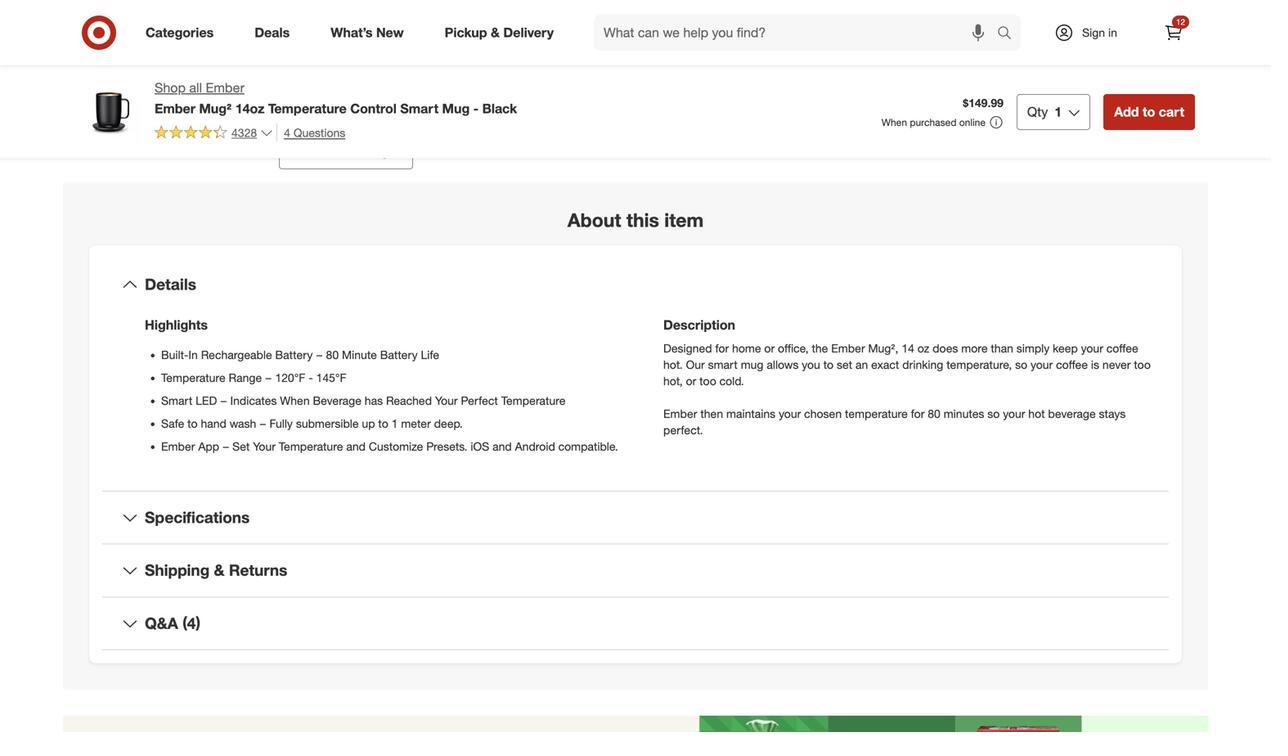 Task type: vqa. For each thing, say whether or not it's contained in the screenshot.
Show
yes



Task type: locate. For each thing, give the bounding box(es) containing it.
1 horizontal spatial too
[[1134, 357, 1151, 372]]

0 horizontal spatial 80
[[326, 348, 339, 362]]

item
[[664, 209, 704, 232]]

0 horizontal spatial so
[[988, 406, 1000, 421]]

for up smart
[[715, 341, 729, 355]]

ember app – set your temperature and customize presets. ios and android compatible.
[[161, 439, 618, 453]]

smart
[[708, 357, 738, 372]]

and right ios
[[493, 439, 512, 453]]

customize
[[369, 439, 423, 453]]

0 horizontal spatial for
[[715, 341, 729, 355]]

1 vertical spatial 1
[[392, 416, 398, 431]]

set
[[837, 357, 852, 372]]

0 vertical spatial so
[[1015, 357, 1027, 372]]

shop
[[155, 80, 186, 96]]

0 horizontal spatial coffee
[[1056, 357, 1088, 372]]

ember up "perfect."
[[663, 406, 697, 421]]

1 horizontal spatial &
[[491, 25, 500, 41]]

1 horizontal spatial -
[[473, 100, 479, 116]]

0 horizontal spatial when
[[280, 393, 310, 408]]

purchased
[[910, 116, 957, 128]]

2 and from the left
[[493, 439, 512, 453]]

when left the purchased at the top
[[882, 116, 907, 128]]

1 horizontal spatial so
[[1015, 357, 1027, 372]]

0 horizontal spatial as
[[714, 19, 729, 35]]

hand
[[201, 416, 226, 431]]

more down 'questions' at the left
[[326, 143, 356, 159]]

0 horizontal spatial and
[[346, 439, 366, 453]]

1 vertical spatial -
[[309, 370, 313, 385]]

80 up 145°f
[[326, 348, 339, 362]]

so
[[1015, 357, 1027, 372], [988, 406, 1000, 421]]

add to cart
[[1114, 104, 1184, 120]]

0 vertical spatial coffee
[[1107, 341, 1138, 355]]

does
[[933, 341, 958, 355]]

& inside dropdown button
[[214, 561, 225, 580]]

battery left life
[[380, 348, 418, 362]]

80 left minutes
[[928, 406, 941, 421]]

with
[[688, 38, 711, 52]]

in
[[188, 348, 198, 362]]

and
[[346, 439, 366, 453], [493, 439, 512, 453]]

cart
[[1159, 104, 1184, 120]]

range
[[229, 370, 262, 385]]

show more images button
[[279, 134, 413, 170]]

submersible
[[296, 416, 359, 431]]

qty 1
[[1027, 104, 1062, 120]]

q&a
[[145, 614, 178, 633]]

ember up set
[[831, 341, 865, 355]]

12 link
[[1156, 15, 1192, 51]]

4328
[[231, 125, 257, 140]]

0 vertical spatial smart
[[400, 100, 439, 116]]

mug
[[741, 357, 764, 372]]

smart left mug
[[400, 100, 439, 116]]

temperature up "4 questions" link
[[268, 100, 347, 116]]

to inside the designed for home or office, the ember mug², 14 oz does more than simply keep your coffee hot. our smart mug allows you to set an exact drinking temperature, so your coffee is never too hot, or too cold.
[[823, 357, 834, 372]]

0 vertical spatial &
[[491, 25, 500, 41]]

1 left meter
[[392, 416, 398, 431]]

black
[[482, 100, 517, 116]]

coffee down keep
[[1056, 357, 1088, 372]]

0 vertical spatial more
[[326, 143, 356, 159]]

add to cart button
[[1104, 94, 1195, 130]]

pickup & delivery
[[445, 25, 554, 41]]

ember mug² temperature control smart mug 14oz, 5 of 11 image
[[76, 0, 339, 120]]

than
[[991, 341, 1013, 355]]

0 horizontal spatial your
[[253, 439, 276, 453]]

– for set
[[222, 439, 229, 453]]

0 vertical spatial your
[[435, 393, 458, 408]]

indicates
[[230, 393, 277, 408]]

1 vertical spatial for
[[911, 406, 925, 421]]

new
[[376, 25, 404, 41]]

1 horizontal spatial your
[[435, 393, 458, 408]]

hot
[[1028, 406, 1045, 421]]

too down our
[[700, 374, 716, 388]]

1 horizontal spatial battery
[[380, 348, 418, 362]]

android
[[515, 439, 555, 453]]

1 vertical spatial more
[[961, 341, 988, 355]]

and down "up"
[[346, 439, 366, 453]]

to inside button
[[1143, 104, 1155, 120]]

temperature down 'safe to hand wash – fully submersible up to 1 meter deep.'
[[279, 439, 343, 453]]

– left the 120°f
[[265, 370, 272, 385]]

chosen
[[804, 406, 842, 421]]

1 vertical spatial smart
[[161, 393, 192, 408]]

as up affirm at the right top of page
[[714, 19, 729, 35]]

0 horizontal spatial too
[[700, 374, 716, 388]]

- inside shop all ember ember mug² 14oz temperature control smart mug - black
[[473, 100, 479, 116]]

0 horizontal spatial battery
[[275, 348, 313, 362]]

0 vertical spatial 1
[[1055, 104, 1062, 120]]

drinking
[[902, 357, 943, 372]]

for inside the designed for home or office, the ember mug², 14 oz does more than simply keep your coffee hot. our smart mug allows you to set an exact drinking temperature, so your coffee is never too hot, or too cold.
[[715, 341, 729, 355]]

1 horizontal spatial 1
[[1055, 104, 1062, 120]]

0 horizontal spatial -
[[309, 370, 313, 385]]

1 battery from the left
[[275, 348, 313, 362]]

smart led – indicates when beverage has reached your perfect temperature
[[161, 393, 566, 408]]

affirm
[[714, 38, 744, 52]]

your
[[1081, 341, 1103, 355], [1031, 357, 1053, 372], [779, 406, 801, 421], [1003, 406, 1025, 421]]

so down simply
[[1015, 357, 1027, 372]]

life
[[421, 348, 439, 362]]

advertisement region
[[655, 76, 1195, 138], [63, 716, 1208, 732]]

is
[[1091, 357, 1099, 372]]

about this item
[[568, 209, 704, 232]]

$149.99
[[963, 96, 1004, 110]]

shipping
[[145, 561, 210, 580]]

& for shipping
[[214, 561, 225, 580]]

0 horizontal spatial 1
[[392, 416, 398, 431]]

– left fully
[[259, 416, 266, 431]]

or down our
[[686, 374, 696, 388]]

or up allows
[[764, 341, 775, 355]]

exact
[[871, 357, 899, 372]]

0 horizontal spatial or
[[686, 374, 696, 388]]

your right set
[[253, 439, 276, 453]]

coffee up never
[[1107, 341, 1138, 355]]

what's new link
[[317, 15, 424, 51]]

too right never
[[1134, 357, 1151, 372]]

1 horizontal spatial more
[[961, 341, 988, 355]]

0 vertical spatial or
[[764, 341, 775, 355]]

0 horizontal spatial smart
[[161, 393, 192, 408]]

or
[[764, 341, 775, 355], [686, 374, 696, 388]]

set
[[232, 439, 250, 453]]

1 horizontal spatial 80
[[928, 406, 941, 421]]

add
[[1114, 104, 1139, 120]]

1 vertical spatial &
[[214, 561, 225, 580]]

q&a (4)
[[145, 614, 200, 633]]

1 horizontal spatial for
[[911, 406, 925, 421]]

ember down shop
[[155, 100, 195, 116]]

- right the 120°f
[[309, 370, 313, 385]]

1 horizontal spatial and
[[493, 439, 512, 453]]

to left set
[[823, 357, 834, 372]]

1 vertical spatial coffee
[[1056, 357, 1088, 372]]

1 vertical spatial or
[[686, 374, 696, 388]]

your
[[435, 393, 458, 408], [253, 439, 276, 453]]

your left chosen
[[779, 406, 801, 421]]

- right mug
[[473, 100, 479, 116]]

120°f
[[275, 370, 305, 385]]

&
[[491, 25, 500, 41], [214, 561, 225, 580]]

1 horizontal spatial as
[[758, 19, 772, 35]]

so right minutes
[[988, 406, 1000, 421]]

1 vertical spatial too
[[700, 374, 716, 388]]

2 battery from the left
[[380, 348, 418, 362]]

& left returns
[[214, 561, 225, 580]]

deals
[[255, 25, 290, 41]]

when down the 120°f
[[280, 393, 310, 408]]

meter
[[401, 416, 431, 431]]

1 right qty
[[1055, 104, 1062, 120]]

ios
[[471, 439, 489, 453]]

0 vertical spatial advertisement region
[[655, 76, 1195, 138]]

ember mug² temperature control smart mug 14oz, 6 of 11 image
[[353, 0, 616, 120]]

low
[[732, 19, 754, 35]]

for right temperature
[[911, 406, 925, 421]]

– right led
[[220, 393, 227, 408]]

led
[[196, 393, 217, 408]]

safe to hand wash – fully submersible up to 1 meter deep.
[[161, 416, 463, 431]]

compatible.
[[558, 439, 618, 453]]

more up temperature,
[[961, 341, 988, 355]]

1 vertical spatial so
[[988, 406, 1000, 421]]

cold.
[[720, 374, 744, 388]]

0 horizontal spatial more
[[326, 143, 356, 159]]

80 inside ember then maintains your chosen temperature for 80 minutes so your hot beverage stays perfect.
[[928, 406, 941, 421]]

1 horizontal spatial when
[[882, 116, 907, 128]]

smart
[[400, 100, 439, 116], [161, 393, 192, 408]]

keep
[[1053, 341, 1078, 355]]

0 horizontal spatial &
[[214, 561, 225, 580]]

0 vertical spatial for
[[715, 341, 729, 355]]

ember
[[206, 80, 244, 96], [155, 100, 195, 116], [831, 341, 865, 355], [663, 406, 697, 421], [161, 439, 195, 453]]

ember inside ember then maintains your chosen temperature for 80 minutes so your hot beverage stays perfect.
[[663, 406, 697, 421]]

4328 link
[[155, 123, 273, 143]]

80
[[326, 348, 339, 362], [928, 406, 941, 421]]

0 vertical spatial 80
[[326, 348, 339, 362]]

your down simply
[[1031, 357, 1053, 372]]

smart up safe
[[161, 393, 192, 408]]

q&a (4) button
[[102, 597, 1169, 650]]

image of ember mug² 14oz temperature control smart mug - black image
[[76, 79, 142, 144]]

show more images
[[290, 143, 402, 159]]

0 vertical spatial -
[[473, 100, 479, 116]]

battery up the 120°f
[[275, 348, 313, 362]]

1 horizontal spatial smart
[[400, 100, 439, 116]]

& right pickup
[[491, 25, 500, 41]]

What can we help you find? suggestions appear below search field
[[594, 15, 1001, 51]]

shop all ember ember mug² 14oz temperature control smart mug - black
[[155, 80, 517, 116]]

– for indicates
[[220, 393, 227, 408]]

temperature inside shop all ember ember mug² 14oz temperature control smart mug - black
[[268, 100, 347, 116]]

to right add
[[1143, 104, 1155, 120]]

– left set
[[222, 439, 229, 453]]

1 horizontal spatial or
[[764, 341, 775, 355]]

office,
[[778, 341, 809, 355]]

your up deep.
[[435, 393, 458, 408]]

1 vertical spatial 80
[[928, 406, 941, 421]]

1
[[1055, 104, 1062, 120], [392, 416, 398, 431]]

to right safe
[[187, 416, 198, 431]]

as right low
[[758, 19, 772, 35]]

temperature up android
[[501, 393, 566, 408]]

an
[[856, 357, 868, 372]]

pay
[[688, 19, 711, 35]]



Task type: describe. For each thing, give the bounding box(es) containing it.
about
[[568, 209, 621, 232]]

highlights
[[145, 317, 208, 333]]

ember inside the designed for home or office, the ember mug², 14 oz does more than simply keep your coffee hot. our smart mug allows you to set an exact drinking temperature, so your coffee is never too hot, or too cold.
[[831, 341, 865, 355]]

stays
[[1099, 406, 1126, 421]]

safe
[[161, 416, 184, 431]]

more inside button
[[326, 143, 356, 159]]

has
[[365, 393, 383, 408]]

your left hot
[[1003, 406, 1025, 421]]

– for 120°f
[[265, 370, 272, 385]]

1 vertical spatial your
[[253, 439, 276, 453]]

0 vertical spatial when
[[882, 116, 907, 128]]

perfect
[[461, 393, 498, 408]]

you
[[802, 357, 820, 372]]

temperature,
[[947, 357, 1012, 372]]

questions
[[294, 125, 345, 140]]

more inside the designed for home or office, the ember mug², 14 oz does more than simply keep your coffee hot. our smart mug allows you to set an exact drinking temperature, so your coffee is never too hot, or too cold.
[[961, 341, 988, 355]]

smart inside shop all ember ember mug² 14oz temperature control smart mug - black
[[400, 100, 439, 116]]

minute
[[342, 348, 377, 362]]

hot,
[[663, 374, 683, 388]]

details button
[[102, 258, 1169, 311]]

never
[[1103, 357, 1131, 372]]

deep.
[[434, 416, 463, 431]]

up
[[362, 416, 375, 431]]

$14/mo.
[[776, 19, 825, 35]]

control
[[350, 100, 397, 116]]

this
[[626, 209, 659, 232]]

14
[[902, 341, 914, 355]]

presets.
[[426, 439, 467, 453]]

pay as low as $14/mo. with affirm
[[688, 19, 825, 52]]

145°f
[[316, 370, 346, 385]]

to right "up"
[[378, 416, 388, 431]]

oz
[[918, 341, 930, 355]]

ember down safe
[[161, 439, 195, 453]]

designed
[[663, 341, 712, 355]]

home
[[732, 341, 761, 355]]

fully
[[269, 416, 293, 431]]

beverage
[[313, 393, 361, 408]]

1 horizontal spatial coffee
[[1107, 341, 1138, 355]]

for inside ember then maintains your chosen temperature for 80 minutes so your hot beverage stays perfect.
[[911, 406, 925, 421]]

shipping & returns
[[145, 561, 287, 580]]

reached
[[386, 393, 432, 408]]

hot.
[[663, 357, 683, 372]]

so inside the designed for home or office, the ember mug², 14 oz does more than simply keep your coffee hot. our smart mug allows you to set an exact drinking temperature, so your coffee is never too hot, or too cold.
[[1015, 357, 1027, 372]]

1 as from the left
[[714, 19, 729, 35]]

returns
[[229, 561, 287, 580]]

2 as from the left
[[758, 19, 772, 35]]

mug²,
[[868, 341, 899, 355]]

when purchased online
[[882, 116, 986, 128]]

mug²
[[199, 100, 232, 116]]

what's new
[[331, 25, 404, 41]]

online
[[959, 116, 986, 128]]

allows
[[767, 357, 799, 372]]

ember then maintains your chosen temperature for 80 minutes so your hot beverage stays perfect.
[[663, 406, 1126, 437]]

what's
[[331, 25, 373, 41]]

temperature
[[845, 406, 908, 421]]

14oz
[[235, 100, 265, 116]]

– up 145°f
[[316, 348, 323, 362]]

ember up mug²
[[206, 80, 244, 96]]

temperature range – 120°f - 145°f
[[161, 370, 346, 385]]

specifications
[[145, 508, 250, 527]]

maintains
[[726, 406, 776, 421]]

the
[[812, 341, 828, 355]]

temperature down "in"
[[161, 370, 225, 385]]

categories link
[[132, 15, 234, 51]]

sign in link
[[1040, 15, 1143, 51]]

rechargeable
[[201, 348, 272, 362]]

4 questions
[[284, 125, 345, 140]]

delivery
[[503, 25, 554, 41]]

0 vertical spatial too
[[1134, 357, 1151, 372]]

wash
[[230, 416, 256, 431]]

perfect.
[[663, 423, 703, 437]]

so inside ember then maintains your chosen temperature for 80 minutes so your hot beverage stays perfect.
[[988, 406, 1000, 421]]

search button
[[990, 15, 1029, 54]]

4 questions link
[[277, 123, 345, 142]]

12
[[1176, 17, 1185, 27]]

built-
[[161, 348, 188, 362]]

designed for home or office, the ember mug², 14 oz does more than simply keep your coffee hot. our smart mug allows you to set an exact drinking temperature, so your coffee is never too hot, or too cold.
[[663, 341, 1151, 388]]

built-in rechargeable battery – 80 minute battery life
[[161, 348, 439, 362]]

1 vertical spatial advertisement region
[[63, 716, 1208, 732]]

minutes
[[944, 406, 984, 421]]

1 vertical spatial when
[[280, 393, 310, 408]]

app
[[198, 439, 219, 453]]

image gallery element
[[76, 0, 616, 170]]

shipping & returns button
[[102, 544, 1169, 597]]

details
[[145, 275, 196, 294]]

& for pickup
[[491, 25, 500, 41]]

search
[[990, 26, 1029, 42]]

show
[[290, 143, 323, 159]]

your up is at right
[[1081, 341, 1103, 355]]

1 and from the left
[[346, 439, 366, 453]]

our
[[686, 357, 705, 372]]



